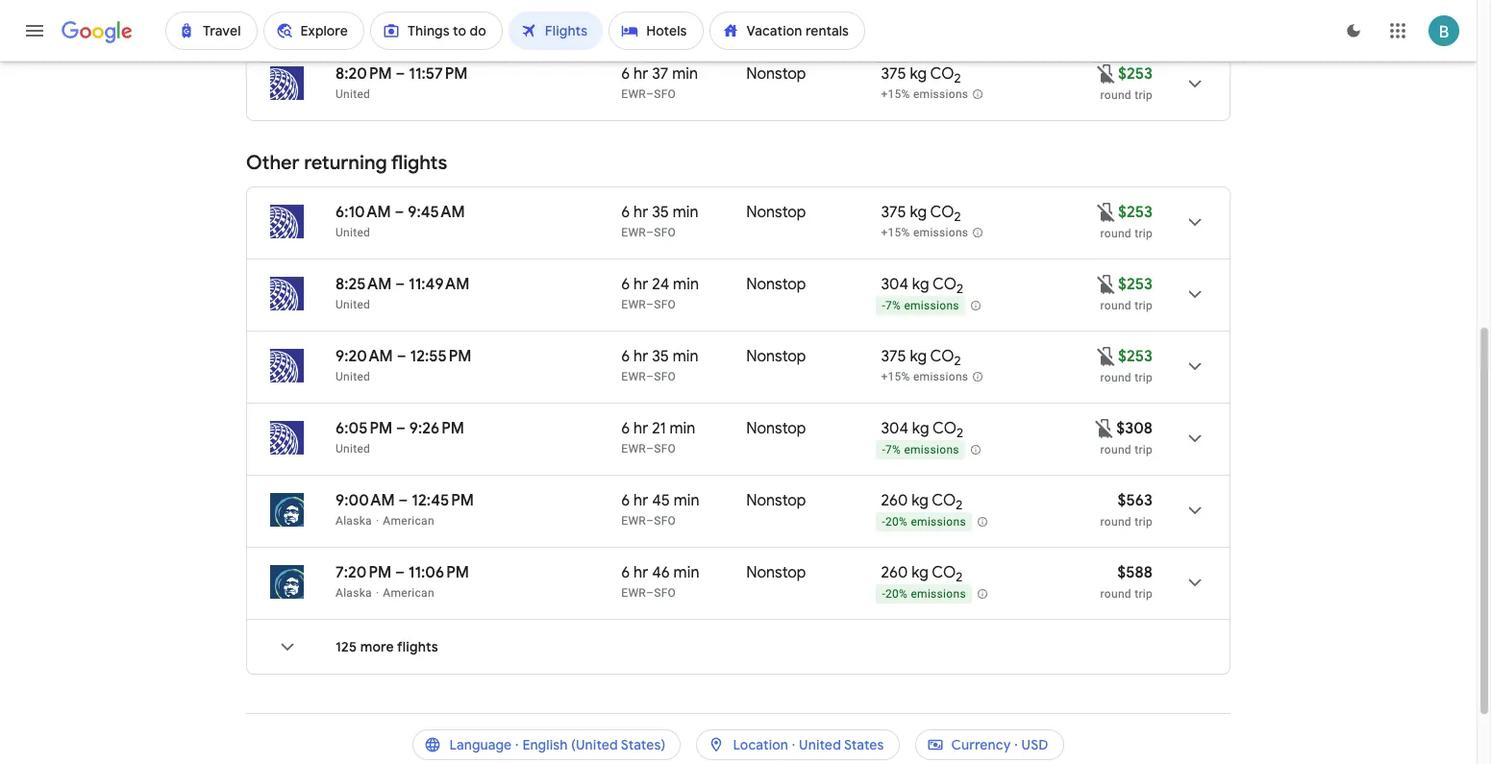 Task type: vqa. For each thing, say whether or not it's contained in the screenshot.


Task type: locate. For each thing, give the bounding box(es) containing it.
4 nonstop flight. element from the top
[[747, 275, 807, 297]]

260
[[882, 492, 908, 511], [882, 564, 908, 583]]

sfo for 12:55 pm
[[654, 370, 676, 384]]

ewr inside "6 hr 45 min ewr – sfo"
[[622, 515, 646, 528]]

0 vertical spatial 375
[[882, 64, 907, 84]]

1 +15% emissions from the top
[[882, 88, 969, 101]]

this price for this flight doesn't include overhead bin access. if you need a carry-on bag, use the bags filter to update prices. image for 11:49 am
[[1096, 273, 1119, 296]]

hr
[[634, 64, 649, 84], [634, 203, 649, 222], [634, 275, 649, 294], [634, 347, 649, 366], [634, 419, 649, 439], [634, 492, 649, 511], [634, 564, 649, 583]]

6 sfo from the top
[[654, 442, 676, 456]]

american for 12:45 pm
[[383, 515, 435, 528]]

this price for this flight doesn't include overhead bin access. if you need a carry-on bag, use the bags filter to update prices. image left flight details. leaves newark liberty international airport at 8:20 pm on wednesday, december 13 and arrives at san francisco international airport at 11:57 pm on wednesday, december 13. image
[[1096, 62, 1119, 85]]

american
[[383, 515, 435, 528], [383, 587, 435, 600]]

1 -7% emissions from the top
[[882, 299, 960, 313]]

4 ewr from the top
[[622, 298, 646, 312]]

trip down "$308"
[[1135, 443, 1153, 457]]

co for 11:57 pm
[[931, 64, 955, 84]]

ewr inside 6 hr 46 min ewr – sfo
[[622, 587, 646, 600]]

currency
[[952, 737, 1012, 754]]

11:57 pm
[[409, 64, 468, 84]]

253 us dollars text field for 11:49 am
[[1119, 275, 1153, 294]]

– right the "9:20 am" text field
[[397, 347, 407, 366]]

sfo down "24"
[[654, 298, 676, 312]]

flight details. leaves newark liberty international airport at 7:20 pm on wednesday, december 13 and arrives at san francisco international airport at 11:06 pm on wednesday, december 13. image
[[1173, 560, 1219, 606]]

1 vertical spatial 375
[[882, 203, 907, 222]]

hr inside 6 hr 21 min ewr – sfo
[[634, 419, 649, 439]]

1 vertical spatial +15%
[[882, 226, 911, 240]]

$253 for 11:49 am
[[1119, 275, 1153, 294]]

nonstop flight. element for 11:06 pm
[[747, 564, 807, 586]]

sfo down 45
[[654, 515, 676, 528]]

35 down 6 hr 24 min ewr – sfo
[[652, 347, 669, 366]]

1 375 kg co 2 from the top
[[882, 64, 962, 87]]

sfo down 21
[[654, 442, 676, 456]]

trip inside the $563 round trip
[[1135, 516, 1153, 529]]

united for 8:20 pm
[[336, 88, 371, 101]]

– down 45
[[646, 515, 654, 528]]

20%
[[886, 516, 908, 529], [886, 588, 908, 601]]

ewr up 6 hr 37 min ewr – sfo
[[622, 15, 646, 29]]

Arrival time: 12:55 PM. text field
[[410, 347, 472, 366]]

1 6 hr 35 min ewr – sfo from the top
[[622, 203, 699, 240]]

+15%
[[882, 88, 911, 101], [882, 226, 911, 240], [882, 371, 911, 384]]

6 hr 35 min ewr – sfo up 21
[[622, 347, 699, 384]]

0 vertical spatial 304 kg co 2
[[882, 275, 964, 297]]

1 +15% from the top
[[882, 88, 911, 101]]

flight details. leaves newark liberty international airport at 9:20 am on wednesday, december 13 and arrives at san francisco international airport at 12:55 pm on wednesday, december 13. image
[[1173, 343, 1219, 390]]

$253 left flight details. leaves newark liberty international airport at 8:20 pm on wednesday, december 13 and arrives at san francisco international airport at 11:57 pm on wednesday, december 13. image
[[1119, 64, 1153, 84]]

3 sfo from the top
[[654, 226, 676, 240]]

hr left 21
[[634, 419, 649, 439]]

2 vertical spatial +15% emissions
[[882, 371, 969, 384]]

3 375 kg co 2 from the top
[[882, 347, 962, 370]]

total duration 6 hr 35 min. element down 6 hr 24 min ewr – sfo
[[622, 347, 747, 369]]

united inside 8:20 pm – 11:57 pm united
[[336, 88, 371, 101]]

ewr – sfo
[[622, 15, 676, 29]]

2 round trip from the top
[[1101, 227, 1153, 240]]

 image
[[376, 515, 379, 528], [376, 587, 379, 600]]

260 for 6 hr 45 min
[[882, 492, 908, 511]]

min right 46
[[674, 564, 700, 583]]

nonstop
[[747, 64, 807, 84], [747, 203, 807, 222], [747, 275, 807, 294], [747, 347, 807, 366], [747, 419, 807, 439], [747, 492, 807, 511], [747, 564, 807, 583]]

7 round from the top
[[1101, 588, 1132, 601]]

1 -20% emissions from the top
[[882, 516, 967, 529]]

ewr inside 6 hr 37 min ewr – sfo
[[622, 88, 646, 101]]

other
[[246, 151, 300, 175]]

2 alaska from the top
[[336, 587, 372, 600]]

total duration 6 hr 21 min. element
[[622, 0, 747, 14], [622, 419, 747, 442]]

total duration 6 hr 35 min. element for 12:55 pm
[[622, 347, 747, 369]]

375 kg co 2 for 12:55 pm
[[882, 347, 962, 370]]

this price for this flight doesn't include overhead bin access. if you need a carry-on bag, use the bags filter to update prices. image up the $563 round trip
[[1094, 417, 1117, 440]]

7 sfo from the top
[[654, 515, 676, 528]]

united for 6:10 am
[[336, 226, 371, 240]]

round down $253 text box
[[1101, 88, 1132, 102]]

7 6 from the top
[[622, 564, 630, 583]]

20% for 6 hr 45 min
[[886, 516, 908, 529]]

hr inside 6 hr 37 min ewr – sfo
[[634, 64, 649, 84]]

6 6 from the top
[[622, 492, 630, 511]]

total duration 6 hr 46 min. element
[[622, 564, 747, 586]]

2 ewr from the top
[[622, 88, 646, 101]]

ewr inside 6 hr 21 min ewr – sfo
[[622, 442, 646, 456]]

united inside 8:25 am – 11:49 am united
[[336, 298, 371, 312]]

leaves newark liberty international airport at 8:20 pm on wednesday, december 13 and arrives at san francisco international airport at 11:57 pm on wednesday, december 13. element
[[336, 64, 468, 84]]

hr left 37
[[634, 64, 649, 84]]

more
[[360, 639, 394, 656]]

ewr up 6 hr 21 min ewr – sfo
[[622, 370, 646, 384]]

2 -20% emissions from the top
[[882, 588, 967, 601]]

round up "308 us dollars" text field
[[1101, 371, 1132, 385]]

sfo for 11:57 pm
[[654, 88, 676, 101]]

sfo for 9:45 am
[[654, 226, 676, 240]]

1 $253 from the top
[[1119, 64, 1153, 84]]

5 ewr from the top
[[622, 370, 646, 384]]

5 6 from the top
[[622, 419, 630, 439]]

6 up 6 hr 24 min ewr – sfo
[[622, 203, 630, 222]]

sfo inside 6 hr 21 min ewr – sfo
[[654, 442, 676, 456]]

2 vertical spatial 253 us dollars text field
[[1119, 347, 1153, 366]]

6 for 11:49 am
[[622, 275, 630, 294]]

-20% emissions for $588
[[882, 588, 967, 601]]

round down "$308"
[[1101, 443, 1132, 457]]

7%
[[886, 299, 901, 313], [886, 444, 901, 457]]

hr inside 6 hr 24 min ewr – sfo
[[634, 275, 649, 294]]

3 trip from the top
[[1135, 299, 1153, 313]]

 image down 9:00 am
[[376, 515, 379, 528]]

trip down the "$563" text box on the right of the page
[[1135, 516, 1153, 529]]

0 vertical spatial alaska
[[336, 515, 372, 528]]

2 375 from the top
[[882, 203, 907, 222]]

round trip up "$308"
[[1101, 371, 1153, 385]]

english (united states)
[[523, 737, 666, 754]]

-7% emissions for $308
[[882, 444, 960, 457]]

0 vertical spatial 260
[[882, 492, 908, 511]]

6 trip from the top
[[1135, 516, 1153, 529]]

1 vertical spatial 260 kg co 2
[[882, 564, 963, 586]]

sfo down 46
[[654, 587, 676, 600]]

0 vertical spatial  image
[[376, 515, 379, 528]]

hr left "24"
[[634, 275, 649, 294]]

375 kg co 2 for 11:57 pm
[[882, 64, 962, 87]]

5 trip from the top
[[1135, 443, 1153, 457]]

flights
[[391, 151, 448, 175], [397, 639, 439, 656]]

-
[[882, 299, 886, 313], [882, 444, 886, 457], [882, 516, 886, 529], [882, 588, 886, 601]]

3 $253 from the top
[[1119, 275, 1153, 294]]

united for 8:25 am
[[336, 298, 371, 312]]

2 253 us dollars text field from the top
[[1119, 275, 1153, 294]]

3 - from the top
[[882, 516, 886, 529]]

6 left 46
[[622, 564, 630, 583]]

1 - from the top
[[882, 299, 886, 313]]

6 inside 6 hr 24 min ewr – sfo
[[622, 275, 630, 294]]

round trip down "$308"
[[1101, 443, 1153, 457]]

united down 6:05 pm
[[336, 442, 371, 456]]

6 hr 46 min ewr – sfo
[[622, 564, 700, 600]]

united inside 6:10 am – 9:45 am united
[[336, 226, 371, 240]]

2 304 from the top
[[882, 419, 909, 439]]

253 US dollars text field
[[1119, 64, 1153, 84]]

0 vertical spatial 7%
[[886, 299, 901, 313]]

0 vertical spatial total duration 6 hr 35 min. element
[[622, 203, 747, 225]]

hr inside "6 hr 45 min ewr – sfo"
[[634, 492, 649, 511]]

1 260 kg co 2 from the top
[[882, 492, 963, 514]]

4 $253 from the top
[[1119, 347, 1153, 366]]

min right "24"
[[673, 275, 699, 294]]

round inside the $563 round trip
[[1101, 516, 1132, 529]]

Departure time: 9:00 AM. text field
[[336, 492, 395, 511]]

7 nonstop from the top
[[747, 564, 807, 583]]

min inside 6 hr 21 min ewr – sfo
[[670, 419, 696, 439]]

returning
[[304, 151, 387, 175]]

253 us dollars text field left flight details. leaves newark liberty international airport at 8:25 am on wednesday, december 13 and arrives at san francisco international airport at 11:49 am on wednesday, december 13. icon
[[1119, 275, 1153, 294]]

united down the "9:20 am"
[[336, 370, 371, 384]]

7 hr from the top
[[634, 564, 649, 583]]

sfo inside 6 hr 24 min ewr – sfo
[[654, 298, 676, 312]]

american down the 9:00 am – 12:45 pm
[[383, 515, 435, 528]]

$588 round trip
[[1101, 564, 1153, 601]]

Departure time: 6:05 PM. text field
[[336, 419, 393, 439]]

– inside 6 hr 46 min ewr – sfo
[[646, 587, 654, 600]]

1 round from the top
[[1101, 88, 1132, 102]]

2 round from the top
[[1101, 227, 1132, 240]]

46
[[652, 564, 670, 583]]

4 6 from the top
[[622, 347, 630, 366]]

9:45 am
[[408, 203, 465, 222]]

7 trip from the top
[[1135, 588, 1153, 601]]

2 6 hr 35 min ewr – sfo from the top
[[622, 347, 699, 384]]

0 vertical spatial 304
[[882, 275, 909, 294]]

2 american from the top
[[383, 587, 435, 600]]

sfo inside "6 hr 45 min ewr – sfo"
[[654, 515, 676, 528]]

3 round from the top
[[1101, 299, 1132, 313]]

2  image from the top
[[376, 587, 379, 600]]

$588
[[1118, 564, 1153, 583]]

1 alaska from the top
[[336, 515, 372, 528]]

states)
[[621, 737, 666, 754]]

ewr down total duration 6 hr 24 min. element
[[622, 298, 646, 312]]

ewr
[[622, 15, 646, 29], [622, 88, 646, 101], [622, 226, 646, 240], [622, 298, 646, 312], [622, 370, 646, 384], [622, 442, 646, 456], [622, 515, 646, 528], [622, 587, 646, 600]]

round down the $588
[[1101, 588, 1132, 601]]

flight details. leaves newark liberty international airport at 6:10 am on wednesday, december 13 and arrives at san francisco international airport at 9:45 am on wednesday, december 13. image
[[1173, 199, 1219, 245]]

0 vertical spatial total duration 6 hr 21 min. element
[[622, 0, 747, 14]]

round
[[1101, 88, 1132, 102], [1101, 227, 1132, 240], [1101, 299, 1132, 313], [1101, 371, 1132, 385], [1101, 443, 1132, 457], [1101, 516, 1132, 529], [1101, 588, 1132, 601]]

0 vertical spatial -20% emissions
[[882, 516, 967, 529]]

0 vertical spatial +15% emissions
[[882, 88, 969, 101]]

trip down the $588
[[1135, 588, 1153, 601]]

6 inside 6 hr 37 min ewr – sfo
[[622, 64, 630, 84]]

kg
[[910, 64, 927, 84], [910, 203, 927, 222], [913, 275, 930, 294], [910, 347, 927, 366], [913, 419, 930, 439], [912, 492, 929, 511], [912, 564, 929, 583]]

– inside 8:20 pm – 11:57 pm united
[[396, 64, 405, 84]]

hr left 46
[[634, 564, 649, 583]]

min inside 6 hr 24 min ewr – sfo
[[673, 275, 699, 294]]

leaves newark liberty international airport at 6:05 pm on wednesday, december 13 and arrives at san francisco international airport at 9:26 pm on wednesday, december 13. element
[[336, 419, 465, 439]]

2 trip from the top
[[1135, 227, 1153, 240]]

0 vertical spatial flights
[[391, 151, 448, 175]]

7 nonstop flight. element from the top
[[747, 492, 807, 514]]

1 vertical spatial 7%
[[886, 444, 901, 457]]

nonstop for 11:57 pm
[[747, 64, 807, 84]]

5 round trip from the top
[[1101, 443, 1153, 457]]

– down "24"
[[646, 298, 654, 312]]

6:05 pm
[[336, 419, 393, 439]]

main menu image
[[23, 19, 46, 42]]

min right 45
[[674, 492, 700, 511]]

– down 21
[[646, 442, 654, 456]]

6 for 11:57 pm
[[622, 64, 630, 84]]

6 ewr from the top
[[622, 442, 646, 456]]

6 hr 35 min ewr – sfo for 9:45 am
[[622, 203, 699, 240]]

3 375 from the top
[[882, 347, 907, 366]]

2 nonstop flight. element from the top
[[747, 64, 807, 87]]

nonstop flight. element
[[747, 0, 807, 14], [747, 64, 807, 87], [747, 203, 807, 225], [747, 275, 807, 297], [747, 347, 807, 369], [747, 419, 807, 442], [747, 492, 807, 514], [747, 564, 807, 586]]

2 375 kg co 2 from the top
[[882, 203, 962, 225]]

– down 46
[[646, 587, 654, 600]]

– right departure time: 8:25 am. text box
[[396, 275, 405, 294]]

5 hr from the top
[[634, 419, 649, 439]]

4 - from the top
[[882, 588, 886, 601]]

253 US dollars text field
[[1119, 203, 1153, 222], [1119, 275, 1153, 294], [1119, 347, 1153, 366]]

260 kg co 2
[[882, 492, 963, 514], [882, 564, 963, 586]]

3 nonstop from the top
[[747, 275, 807, 294]]

round trip down $253 text box
[[1101, 88, 1153, 102]]

1 nonstop from the top
[[747, 64, 807, 84]]

min inside 6 hr 46 min ewr – sfo
[[674, 564, 700, 583]]

1 vertical spatial -7% emissions
[[882, 444, 960, 457]]

alaska
[[336, 515, 372, 528], [336, 587, 372, 600]]

sfo for 9:26 pm
[[654, 442, 676, 456]]

 image down 7:20 pm
[[376, 587, 379, 600]]

min
[[673, 64, 698, 84], [673, 203, 699, 222], [673, 275, 699, 294], [673, 347, 699, 366], [670, 419, 696, 439], [674, 492, 700, 511], [674, 564, 700, 583]]

hr for 11:57 pm
[[634, 64, 649, 84]]

ewr for 11:57 pm
[[622, 88, 646, 101]]

round trip for 9:26 pm
[[1101, 443, 1153, 457]]

6 hr from the top
[[634, 492, 649, 511]]

this price for this flight doesn't include overhead bin access. if you need a carry-on bag, use the bags filter to update prices. image left flight details. leaves newark liberty international airport at 8:25 am on wednesday, december 13 and arrives at san francisco international airport at 11:49 am on wednesday, december 13. icon
[[1096, 273, 1119, 296]]

1 vertical spatial -20% emissions
[[882, 588, 967, 601]]

+15% for 12:55 pm
[[882, 371, 911, 384]]

united down departure time: 8:20 pm. text box
[[336, 88, 371, 101]]

hr down 6 hr 24 min ewr – sfo
[[634, 347, 649, 366]]

min right 21
[[670, 419, 696, 439]]

0 vertical spatial 375 kg co 2
[[882, 64, 962, 87]]

6 left "24"
[[622, 275, 630, 294]]

$253 left flight details. leaves newark liberty international airport at 8:25 am on wednesday, december 13 and arrives at san francisco international airport at 11:49 am on wednesday, december 13. icon
[[1119, 275, 1153, 294]]

304 kg co 2 for $253
[[882, 275, 964, 297]]

2
[[955, 70, 962, 87], [955, 209, 962, 225], [957, 281, 964, 297], [955, 353, 962, 370], [957, 425, 964, 442], [956, 497, 963, 514], [956, 570, 963, 586]]

9:00 am – 12:45 pm
[[336, 492, 474, 511]]

4 hr from the top
[[634, 347, 649, 366]]

1 nonstop flight. element from the top
[[747, 0, 807, 14]]

alaska for 9:00 am – 12:45 pm
[[336, 515, 372, 528]]

3 nonstop flight. element from the top
[[747, 203, 807, 225]]

45
[[652, 492, 670, 511]]

total duration 6 hr 35 min. element
[[622, 203, 747, 225], [622, 347, 747, 369]]

1 vertical spatial american
[[383, 587, 435, 600]]

0 vertical spatial +15%
[[882, 88, 911, 101]]

united left the states
[[799, 737, 842, 754]]

0 vertical spatial 20%
[[886, 516, 908, 529]]

1 trip from the top
[[1135, 88, 1153, 102]]

2 sfo from the top
[[654, 88, 676, 101]]

2 +15% emissions from the top
[[882, 226, 969, 240]]

304 kg co 2
[[882, 275, 964, 297], [882, 419, 964, 442]]

2 total duration 6 hr 35 min. element from the top
[[622, 347, 747, 369]]

2 7% from the top
[[886, 444, 901, 457]]

this price for this flight doesn't include overhead bin access. if you need a carry-on bag, use the bags filter to update prices. image left flight details. leaves newark liberty international airport at 6:10 am on wednesday, december 13 and arrives at san francisco international airport at 9:45 am on wednesday, december 13. icon on the top of page
[[1096, 201, 1119, 224]]

ewr inside 6 hr 24 min ewr – sfo
[[622, 298, 646, 312]]

6 down 6 hr 24 min ewr – sfo
[[622, 347, 630, 366]]

total duration 6 hr 35 min. element for 9:45 am
[[622, 203, 747, 225]]

american for 11:06 pm
[[383, 587, 435, 600]]

– inside "6 hr 45 min ewr – sfo"
[[646, 515, 654, 528]]

2 vertical spatial 375
[[882, 347, 907, 366]]

1 375 from the top
[[882, 64, 907, 84]]

this price for this flight doesn't include overhead bin access. if you need a carry-on bag, use the bags filter to update prices. image up "308 us dollars" text field
[[1096, 345, 1119, 368]]

kg for 11:49 am
[[913, 275, 930, 294]]

2 -7% emissions from the top
[[882, 444, 960, 457]]

united down the departure time: 6:10 am. text box
[[336, 226, 371, 240]]

sfo
[[654, 15, 676, 29], [654, 88, 676, 101], [654, 226, 676, 240], [654, 298, 676, 312], [654, 370, 676, 384], [654, 442, 676, 456], [654, 515, 676, 528], [654, 587, 676, 600]]

flights right more
[[397, 639, 439, 656]]

0 vertical spatial 253 us dollars text field
[[1119, 203, 1153, 222]]

1 vertical spatial flights
[[397, 639, 439, 656]]

2 +15% from the top
[[882, 226, 911, 240]]

6 hr 35 min ewr – sfo
[[622, 203, 699, 240], [622, 347, 699, 384]]

trip up "$308"
[[1135, 371, 1153, 385]]

+15% emissions
[[882, 88, 969, 101], [882, 226, 969, 240], [882, 371, 969, 384]]

min right 37
[[673, 64, 698, 84]]

$253
[[1119, 64, 1153, 84], [1119, 203, 1153, 222], [1119, 275, 1153, 294], [1119, 347, 1153, 366]]

– left 9:26 pm
[[396, 419, 406, 439]]

sfo up "24"
[[654, 226, 676, 240]]

3 6 from the top
[[622, 275, 630, 294]]

6 left 21
[[622, 419, 630, 439]]

0 vertical spatial 6 hr 35 min ewr – sfo
[[622, 203, 699, 240]]

1 american from the top
[[383, 515, 435, 528]]

total duration 6 hr 24 min. element
[[622, 275, 747, 297]]

united
[[336, 15, 371, 29], [336, 88, 371, 101], [336, 226, 371, 240], [336, 298, 371, 312], [336, 370, 371, 384], [336, 442, 371, 456], [799, 737, 842, 754]]

8:20 pm – 11:57 pm united
[[336, 64, 468, 101]]

1 vertical spatial 304 kg co 2
[[882, 419, 964, 442]]

0 vertical spatial 260 kg co 2
[[882, 492, 963, 514]]

$253 left flight details. leaves newark liberty international airport at 6:10 am on wednesday, december 13 and arrives at san francisco international airport at 9:45 am on wednesday, december 13. icon on the top of page
[[1119, 203, 1153, 222]]

– inside 9:20 am – 12:55 pm united
[[397, 347, 407, 366]]

3 ewr from the top
[[622, 226, 646, 240]]

1 vertical spatial 6 hr 35 min ewr – sfo
[[622, 347, 699, 384]]

3 round trip from the top
[[1101, 299, 1153, 313]]

total duration 6 hr 21 min. element up total duration 6 hr 45 min. element
[[622, 419, 747, 442]]

2 vertical spatial 375 kg co 2
[[882, 347, 962, 370]]

2 $253 from the top
[[1119, 203, 1153, 222]]

1 304 from the top
[[882, 275, 909, 294]]

united for 9:20 am
[[336, 370, 371, 384]]

1 vertical spatial  image
[[376, 587, 379, 600]]

1 round trip from the top
[[1101, 88, 1153, 102]]

–
[[646, 15, 654, 29], [396, 64, 405, 84], [646, 88, 654, 101], [395, 203, 404, 222], [646, 226, 654, 240], [396, 275, 405, 294], [646, 298, 654, 312], [397, 347, 407, 366], [646, 370, 654, 384], [396, 419, 406, 439], [646, 442, 654, 456], [399, 492, 408, 511], [646, 515, 654, 528], [395, 564, 405, 583], [646, 587, 654, 600]]

total duration 6 hr 21 min. element up ewr – sfo
[[622, 0, 747, 14]]

5 nonstop from the top
[[747, 419, 807, 439]]

375
[[882, 64, 907, 84], [882, 203, 907, 222], [882, 347, 907, 366]]

ewr for 12:55 pm
[[622, 370, 646, 384]]

1 total duration 6 hr 35 min. element from the top
[[622, 203, 747, 225]]

6 nonstop from the top
[[747, 492, 807, 511]]

253 us dollars text field for 12:55 pm
[[1119, 347, 1153, 366]]

sfo down 37
[[654, 88, 676, 101]]

flights for other returning flights
[[391, 151, 448, 175]]

Departure time: 7:20 PM. text field
[[336, 564, 392, 583]]

min inside 6 hr 37 min ewr – sfo
[[673, 64, 698, 84]]

3 253 us dollars text field from the top
[[1119, 347, 1153, 366]]

- for 6 hr 24 min
[[882, 299, 886, 313]]

round trip left flight details. leaves newark liberty international airport at 6:10 am on wednesday, december 13 and arrives at san francisco international airport at 9:45 am on wednesday, december 13. icon on the top of page
[[1101, 227, 1153, 240]]

1 vertical spatial total duration 6 hr 35 min. element
[[622, 347, 747, 369]]

125
[[336, 639, 357, 656]]

ewr up 6 hr 24 min ewr – sfo
[[622, 226, 646, 240]]

1 vertical spatial total duration 6 hr 21 min. element
[[622, 419, 747, 442]]

2 6 from the top
[[622, 203, 630, 222]]

american down leaves newark liberty international airport at 7:20 pm on wednesday, december 13 and arrives at san francisco international airport at 11:06 pm on wednesday, december 13. element on the bottom left of the page
[[383, 587, 435, 600]]

hr left 45
[[634, 492, 649, 511]]

$563 round trip
[[1101, 492, 1153, 529]]

– inside 6 hr 37 min ewr – sfo
[[646, 88, 654, 101]]

4 sfo from the top
[[654, 298, 676, 312]]

1 vertical spatial 260
[[882, 564, 908, 583]]

ewr down total duration 6 hr 37 min. element
[[622, 88, 646, 101]]

this price for this flight doesn't include overhead bin access. if you need a carry-on bag, use the bags filter to update prices. image
[[1096, 62, 1119, 85], [1096, 201, 1119, 224], [1096, 273, 1119, 296], [1096, 345, 1119, 368], [1094, 417, 1117, 440]]

(united
[[571, 737, 618, 754]]

0 vertical spatial american
[[383, 515, 435, 528]]

– right departure time: 8:20 pm. text box
[[396, 64, 405, 84]]

375 kg co 2 for 9:45 am
[[882, 203, 962, 225]]

alaska for 7:20 pm – 11:06 pm
[[336, 587, 372, 600]]

2 35 from the top
[[652, 347, 669, 366]]

563 US dollars text field
[[1118, 492, 1153, 511]]

hr up 6 hr 24 min ewr – sfo
[[634, 203, 649, 222]]

– right 6:10 am
[[395, 203, 404, 222]]

round left flight details. leaves newark liberty international airport at 8:25 am on wednesday, december 13 and arrives at san francisco international airport at 11:49 am on wednesday, december 13. icon
[[1101, 299, 1132, 313]]

6 round from the top
[[1101, 516, 1132, 529]]

min down 6 hr 24 min ewr – sfo
[[673, 347, 699, 366]]

emissions
[[914, 88, 969, 101], [914, 226, 969, 240], [905, 299, 960, 313], [914, 371, 969, 384], [905, 444, 960, 457], [911, 516, 967, 529], [911, 588, 967, 601]]

2 304 kg co 2 from the top
[[882, 419, 964, 442]]

-7% emissions for $253
[[882, 299, 960, 313]]

1 vertical spatial +15% emissions
[[882, 226, 969, 240]]

375 kg co 2
[[882, 64, 962, 87], [882, 203, 962, 225], [882, 347, 962, 370]]

1 vertical spatial 375 kg co 2
[[882, 203, 962, 225]]

1 vertical spatial 35
[[652, 347, 669, 366]]

leaves newark liberty international airport at 8:25 am on wednesday, december 13 and arrives at san francisco international airport at 11:49 am on wednesday, december 13. element
[[336, 275, 470, 294]]

1 35 from the top
[[652, 203, 669, 222]]

0 vertical spatial 35
[[652, 203, 669, 222]]

ewr down total duration 6 hr 46 min. element
[[622, 587, 646, 600]]

round down the "$563" text box on the right of the page
[[1101, 516, 1132, 529]]

2 vertical spatial +15%
[[882, 371, 911, 384]]

2 for 12:55 pm
[[955, 353, 962, 370]]

total duration 6 hr 35 min. element up total duration 6 hr 24 min. element
[[622, 203, 747, 225]]

$253 for 11:57 pm
[[1119, 64, 1153, 84]]

9:20 am
[[336, 347, 393, 366]]

-20% emissions
[[882, 516, 967, 529], [882, 588, 967, 601]]

ewr for 11:06 pm
[[622, 587, 646, 600]]

united inside 9:20 am – 12:55 pm united
[[336, 370, 371, 384]]

united down 8:25 am
[[336, 298, 371, 312]]

2 260 kg co 2 from the top
[[882, 564, 963, 586]]

6
[[622, 64, 630, 84], [622, 203, 630, 222], [622, 275, 630, 294], [622, 347, 630, 366], [622, 419, 630, 439], [622, 492, 630, 511], [622, 564, 630, 583]]

253 us dollars text field left flight details. leaves newark liberty international airport at 9:20 am on wednesday, december 13 and arrives at san francisco international airport at 12:55 pm on wednesday, december 13. "image" in the right of the page
[[1119, 347, 1153, 366]]

round left flight details. leaves newark liberty international airport at 6:10 am on wednesday, december 13 and arrives at san francisco international airport at 9:45 am on wednesday, december 13. icon on the top of page
[[1101, 227, 1132, 240]]

6 left 45
[[622, 492, 630, 511]]

round trip left flight details. leaves newark liberty international airport at 8:25 am on wednesday, december 13 and arrives at san francisco international airport at 11:49 am on wednesday, december 13. icon
[[1101, 299, 1153, 313]]

– up 37
[[646, 15, 654, 29]]

co
[[931, 64, 955, 84], [931, 203, 955, 222], [933, 275, 957, 294], [931, 347, 955, 366], [933, 419, 957, 439], [932, 492, 956, 511], [932, 564, 956, 583]]

8 sfo from the top
[[654, 587, 676, 600]]

7% for 6 hr 21 min
[[886, 444, 901, 457]]

1 260 from the top
[[882, 492, 908, 511]]

sfo inside 6 hr 46 min ewr – sfo
[[654, 587, 676, 600]]

ewr down total duration 6 hr 45 min. element
[[622, 515, 646, 528]]

1 vertical spatial 20%
[[886, 588, 908, 601]]

flight details. leaves newark liberty international airport at 9:00 am on wednesday, december 13 and arrives at san francisco international airport at 12:45 pm on wednesday, december 13. image
[[1173, 488, 1219, 534]]

5 sfo from the top
[[654, 370, 676, 384]]

0 vertical spatial -7% emissions
[[882, 299, 960, 313]]

sfo up 21
[[654, 370, 676, 384]]

4 nonstop from the top
[[747, 347, 807, 366]]

6 hr 35 min ewr – sfo up "24"
[[622, 203, 699, 240]]

sfo up 37
[[654, 15, 676, 29]]

308 US dollars text field
[[1117, 419, 1153, 439]]

1 vertical spatial 253 us dollars text field
[[1119, 275, 1153, 294]]

nonstop flight. element for 9:26 pm
[[747, 419, 807, 442]]

7 ewr from the top
[[622, 515, 646, 528]]

ewr for 11:49 am
[[622, 298, 646, 312]]

5 round from the top
[[1101, 443, 1132, 457]]

-7% emissions
[[882, 299, 960, 313], [882, 444, 960, 457]]

nonstop flight. element for 9:45 am
[[747, 203, 807, 225]]

8:25 am
[[336, 275, 392, 294]]

2 total duration 6 hr 21 min. element from the top
[[622, 419, 747, 442]]

trip
[[1135, 88, 1153, 102], [1135, 227, 1153, 240], [1135, 299, 1153, 313], [1135, 371, 1153, 385], [1135, 443, 1153, 457], [1135, 516, 1153, 529], [1135, 588, 1153, 601]]

6 inside 6 hr 21 min ewr – sfo
[[622, 419, 630, 439]]

united inside 6:05 pm – 9:26 pm united
[[336, 442, 371, 456]]

alaska down 7:20 pm
[[336, 587, 372, 600]]

6 left 37
[[622, 64, 630, 84]]

304
[[882, 275, 909, 294], [882, 419, 909, 439]]

260 kg co 2 for $588
[[882, 564, 963, 586]]

leaves newark liberty international airport at 7:20 pm on wednesday, december 13 and arrives at san francisco international airport at 11:06 pm on wednesday, december 13. element
[[336, 564, 469, 583]]

35
[[652, 203, 669, 222], [652, 347, 669, 366]]

2 hr from the top
[[634, 203, 649, 222]]

304 for 6 hr 21 min
[[882, 419, 909, 439]]

alaska down 9:00 am
[[336, 515, 372, 528]]

total duration 6 hr 37 min. element
[[622, 64, 747, 87]]

12:45 pm
[[412, 492, 474, 511]]

sfo inside 6 hr 37 min ewr – sfo
[[654, 88, 676, 101]]

round trip for 11:49 am
[[1101, 299, 1153, 313]]

trip for 12:55 pm
[[1135, 371, 1153, 385]]

1 20% from the top
[[886, 516, 908, 529]]

ewr up "6 hr 45 min ewr – sfo"
[[622, 442, 646, 456]]

35 up "24"
[[652, 203, 669, 222]]

8 nonstop flight. element from the top
[[747, 564, 807, 586]]

min up total duration 6 hr 24 min. element
[[673, 203, 699, 222]]

round trip
[[1101, 88, 1153, 102], [1101, 227, 1153, 240], [1101, 299, 1153, 313], [1101, 371, 1153, 385], [1101, 443, 1153, 457]]

$253 left flight details. leaves newark liberty international airport at 9:20 am on wednesday, december 13 and arrives at san francisco international airport at 12:55 pm on wednesday, december 13. "image" in the right of the page
[[1119, 347, 1153, 366]]

6 nonstop flight. element from the top
[[747, 419, 807, 442]]

1 vertical spatial 304
[[882, 419, 909, 439]]

3 +15% emissions from the top
[[882, 371, 969, 384]]

Arrival time: 11:57 PM. text field
[[409, 64, 468, 84]]

trip down $253 text box
[[1135, 88, 1153, 102]]

1 vertical spatial alaska
[[336, 587, 372, 600]]



Task type: describe. For each thing, give the bounding box(es) containing it.
Arrival time: 12:45 PM. text field
[[412, 492, 474, 511]]

min for 11:57 pm
[[673, 64, 698, 84]]

375 for 11:57 pm
[[882, 64, 907, 84]]

+15% for 11:57 pm
[[882, 88, 911, 101]]

– inside 6 hr 21 min ewr – sfo
[[646, 442, 654, 456]]

253 us dollars text field for 9:45 am
[[1119, 203, 1153, 222]]

6 hr 35 min ewr – sfo for 12:55 pm
[[622, 347, 699, 384]]

round for 9:45 am
[[1101, 227, 1132, 240]]

Departure time: 9:20 AM. text field
[[336, 347, 393, 366]]

min for 9:45 am
[[673, 203, 699, 222]]

round for 12:55 pm
[[1101, 371, 1132, 385]]

125 more flights image
[[265, 624, 311, 670]]

– up "24"
[[646, 226, 654, 240]]

round trip for 11:57 pm
[[1101, 88, 1153, 102]]

35 for 9:45 am
[[652, 203, 669, 222]]

hr for 9:45 am
[[634, 203, 649, 222]]

ewr for 9:26 pm
[[622, 442, 646, 456]]

$253 for 9:45 am
[[1119, 203, 1153, 222]]

Departure time: 8:25 AM. text field
[[336, 275, 392, 294]]

nonstop flight. element for 12:55 pm
[[747, 347, 807, 369]]

total duration 6 hr 21 min. element containing 6 hr 21 min
[[622, 419, 747, 442]]

8:25 am – 11:49 am united
[[336, 275, 470, 312]]

+15% for 9:45 am
[[882, 226, 911, 240]]

flights for 125 more flights
[[397, 639, 439, 656]]

35 for 12:55 pm
[[652, 347, 669, 366]]

co for 9:26 pm
[[933, 419, 957, 439]]

6 for 9:45 am
[[622, 203, 630, 222]]

– inside 6:05 pm – 9:26 pm united
[[396, 419, 406, 439]]

304 kg co 2 for $308
[[882, 419, 964, 442]]

2 for 11:57 pm
[[955, 70, 962, 87]]

leaves newark liberty international airport at 9:20 am on wednesday, december 13 and arrives at san francisco international airport at 12:55 pm on wednesday, december 13. element
[[336, 347, 472, 366]]

- for 6 hr 45 min
[[882, 516, 886, 529]]

united up 8:20 pm
[[336, 15, 371, 29]]

260 kg co 2 for $563
[[882, 492, 963, 514]]

leaves newark liberty international airport at 9:00 am on wednesday, december 13 and arrives at san francisco international airport at 12:45 pm on wednesday, december 13. element
[[336, 492, 474, 511]]

12:55 pm
[[410, 347, 472, 366]]

– up 21
[[646, 370, 654, 384]]

kg for 12:55 pm
[[910, 347, 927, 366]]

hr inside 6 hr 46 min ewr – sfo
[[634, 564, 649, 583]]

this price for this flight doesn't include overhead bin access. if you need a carry-on bag, use the bags filter to update prices. image for 9:26 pm
[[1094, 417, 1117, 440]]

6 hr 45 min ewr – sfo
[[622, 492, 700, 528]]

1 sfo from the top
[[654, 15, 676, 29]]

6 for 12:55 pm
[[622, 347, 630, 366]]

trip for 11:49 am
[[1135, 299, 1153, 313]]

round for 11:57 pm
[[1101, 88, 1132, 102]]

24
[[652, 275, 670, 294]]

states
[[844, 737, 885, 754]]

united for 6:05 pm
[[336, 442, 371, 456]]

sfo for 12:45 pm
[[654, 515, 676, 528]]

Arrival time: 11:06 PM. text field
[[409, 564, 469, 583]]

2 for 9:45 am
[[955, 209, 962, 225]]

20% for 6 hr 46 min
[[886, 588, 908, 601]]

total duration 6 hr 45 min. element
[[622, 492, 747, 514]]

375 for 9:45 am
[[882, 203, 907, 222]]

7:20 pm – 11:06 pm
[[336, 564, 469, 583]]

flight details. leaves newark liberty international airport at 6:05 pm on wednesday, december 13 and arrives at san francisco international airport at 9:26 pm on wednesday, december 13. image
[[1173, 416, 1219, 462]]

leaves newark liberty international airport at 6:10 am on wednesday, december 13 and arrives at san francisco international airport at 9:45 am on wednesday, december 13. element
[[336, 203, 465, 222]]

ewr for 12:45 pm
[[622, 515, 646, 528]]

$308
[[1117, 419, 1153, 439]]

– right "7:20 pm" text field
[[395, 564, 405, 583]]

37
[[652, 64, 669, 84]]

english
[[523, 737, 568, 754]]

Departure time: 8:20 PM. text field
[[336, 64, 392, 84]]

min for 9:26 pm
[[670, 419, 696, 439]]

nonstop for 9:26 pm
[[747, 419, 807, 439]]

6:05 pm – 9:26 pm united
[[336, 419, 465, 456]]

9:20 am – 12:55 pm united
[[336, 347, 472, 384]]

6 hr 37 min ewr – sfo
[[622, 64, 698, 101]]

+15% emissions for 9:45 am
[[882, 226, 969, 240]]

Arrival time: 9:45 AM. text field
[[408, 203, 465, 222]]

min for 11:49 am
[[673, 275, 699, 294]]

– inside 6:10 am – 9:45 am united
[[395, 203, 404, 222]]

6 hr 21 min ewr – sfo
[[622, 419, 696, 456]]

– inside 6 hr 24 min ewr – sfo
[[646, 298, 654, 312]]

nonstop flight. element for 11:49 am
[[747, 275, 807, 297]]

hr for 12:55 pm
[[634, 347, 649, 366]]

nonstop flight. element for 11:57 pm
[[747, 64, 807, 87]]

ewr for 9:45 am
[[622, 226, 646, 240]]

1 total duration 6 hr 21 min. element from the top
[[622, 0, 747, 14]]

other returning flights main content
[[246, 0, 1231, 691]]

-20% emissions for $563
[[882, 516, 967, 529]]

- for 6 hr 46 min
[[882, 588, 886, 601]]

8:20 pm
[[336, 64, 392, 84]]

trip for 9:26 pm
[[1135, 443, 1153, 457]]

6 hr 24 min ewr – sfo
[[622, 275, 699, 312]]

location
[[733, 737, 789, 754]]

kg for 9:26 pm
[[913, 419, 930, 439]]

nonstop for 12:55 pm
[[747, 347, 807, 366]]

round trip for 9:45 am
[[1101, 227, 1153, 240]]

united states
[[799, 737, 885, 754]]

hr for 11:49 am
[[634, 275, 649, 294]]

nonstop for 9:45 am
[[747, 203, 807, 222]]

6 inside 6 hr 46 min ewr – sfo
[[622, 564, 630, 583]]

kg for 9:45 am
[[910, 203, 927, 222]]

+15% emissions for 11:57 pm
[[882, 88, 969, 101]]

1 ewr from the top
[[622, 15, 646, 29]]

nonstop flight. element for 12:45 pm
[[747, 492, 807, 514]]

9:26 pm
[[410, 419, 465, 439]]

min for 12:55 pm
[[673, 347, 699, 366]]

flight details. leaves newark liberty international airport at 8:20 pm on wednesday, december 13 and arrives at san francisco international airport at 11:57 pm on wednesday, december 13. image
[[1173, 61, 1219, 107]]

2 for 11:49 am
[[957, 281, 964, 297]]

375 for 12:55 pm
[[882, 347, 907, 366]]

hr for 9:26 pm
[[634, 419, 649, 439]]

9:00 am
[[336, 492, 395, 511]]

$563
[[1118, 492, 1153, 511]]

$253 for 12:55 pm
[[1119, 347, 1153, 366]]

Departure time: 6:10 AM. text field
[[336, 203, 391, 222]]

co for 11:49 am
[[933, 275, 957, 294]]

kg for 11:57 pm
[[910, 64, 927, 84]]

flight details. leaves newark liberty international airport at 8:25 am on wednesday, december 13 and arrives at san francisco international airport at 11:49 am on wednesday, december 13. image
[[1173, 271, 1219, 317]]

Arrival time: 11:49 AM. text field
[[409, 275, 470, 294]]

co for 12:55 pm
[[931, 347, 955, 366]]

trip for 11:57 pm
[[1135, 88, 1153, 102]]

language
[[450, 737, 512, 754]]

260 for 6 hr 46 min
[[882, 564, 908, 583]]

21
[[652, 419, 666, 439]]

7:20 pm
[[336, 564, 392, 583]]

6 for 9:26 pm
[[622, 419, 630, 439]]

this price for this flight doesn't include overhead bin access. if you need a carry-on bag, use the bags filter to update prices. image for 9:45 am
[[1096, 201, 1119, 224]]

– right 9:00 am
[[399, 492, 408, 511]]

change appearance image
[[1331, 8, 1377, 54]]

round for 9:26 pm
[[1101, 443, 1132, 457]]

sfo for 11:49 am
[[654, 298, 676, 312]]

6:10 am – 9:45 am united
[[336, 203, 465, 240]]

+15% emissions for 12:55 pm
[[882, 371, 969, 384]]

co for 9:45 am
[[931, 203, 955, 222]]

6 inside "6 hr 45 min ewr – sfo"
[[622, 492, 630, 511]]

min inside "6 hr 45 min ewr – sfo"
[[674, 492, 700, 511]]

– inside 8:25 am – 11:49 am united
[[396, 275, 405, 294]]

6:10 am
[[336, 203, 391, 222]]

usd
[[1022, 737, 1049, 754]]

588 US dollars text field
[[1118, 564, 1153, 583]]

this price for this flight doesn't include overhead bin access. if you need a carry-on bag, use the bags filter to update prices. image for 11:57 pm
[[1096, 62, 1119, 85]]

304 for 6 hr 24 min
[[882, 275, 909, 294]]

11:49 am
[[409, 275, 470, 294]]

11:06 pm
[[409, 564, 469, 583]]

125 more flights
[[336, 639, 439, 656]]

round inside $588 round trip
[[1101, 588, 1132, 601]]

Arrival time: 9:26 PM. text field
[[410, 419, 465, 439]]

trip inside $588 round trip
[[1135, 588, 1153, 601]]

other returning flights
[[246, 151, 448, 175]]



